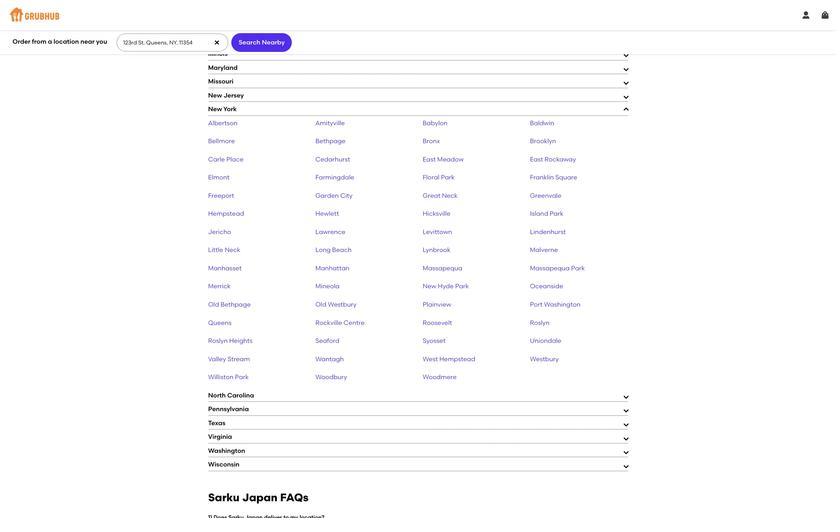 Task type: vqa. For each thing, say whether or not it's contained in the screenshot.
MANHATTAN
yes



Task type: describe. For each thing, give the bounding box(es) containing it.
babylon
[[423, 119, 448, 127]]

elmont link
[[208, 174, 230, 181]]

valley stream link
[[208, 356, 250, 363]]

svg image
[[214, 39, 220, 46]]

uniondale
[[531, 337, 562, 345]]

east for east meadow
[[423, 156, 436, 163]]

missouri
[[208, 78, 234, 85]]

faqs
[[280, 491, 309, 504]]

floral park link
[[423, 174, 455, 181]]

you
[[96, 38, 107, 45]]

roslyn heights
[[208, 337, 253, 345]]

port washington
[[531, 301, 581, 309]]

virginia
[[208, 434, 232, 441]]

new york
[[208, 106, 237, 113]]

carle
[[208, 156, 225, 163]]

new for new york
[[208, 106, 222, 113]]

long
[[316, 247, 331, 254]]

carle place link
[[208, 156, 244, 163]]

place
[[227, 156, 244, 163]]

park for williston park
[[235, 374, 249, 381]]

florida
[[208, 22, 230, 30]]

old for old bethpage
[[208, 301, 219, 309]]

0 vertical spatial hempstead
[[208, 210, 244, 218]]

1 vertical spatial bethpage
[[221, 301, 251, 309]]

island park
[[531, 210, 564, 218]]

lynbrook link
[[423, 247, 451, 254]]

manhattan link
[[316, 265, 350, 272]]

wantagh link
[[316, 356, 344, 363]]

jericho
[[208, 228, 231, 236]]

garden city
[[316, 192, 353, 199]]

queens
[[208, 319, 232, 327]]

1 horizontal spatial westbury
[[531, 356, 559, 363]]

rockville centre link
[[316, 319, 365, 327]]

island park link
[[531, 210, 564, 218]]

woodmere link
[[423, 374, 457, 381]]

north carolina
[[208, 392, 254, 399]]

merrick
[[208, 283, 231, 290]]

baldwin
[[531, 119, 555, 127]]

rockaway
[[545, 156, 577, 163]]

cedarhurst link
[[316, 156, 350, 163]]

woodmere
[[423, 374, 457, 381]]

plainview
[[423, 301, 452, 309]]

wisconsin
[[208, 461, 240, 469]]

1 svg image from the left
[[802, 11, 812, 20]]

massapequa link
[[423, 265, 463, 272]]

georgia
[[208, 36, 234, 44]]

bronx link
[[423, 138, 440, 145]]

great neck link
[[423, 192, 458, 199]]

rockville centre
[[316, 319, 365, 327]]

roslyn link
[[531, 319, 550, 327]]

greenvale link
[[531, 192, 562, 199]]

meadow
[[438, 156, 464, 163]]

park for massapequa park
[[572, 265, 585, 272]]

baldwin link
[[531, 119, 555, 127]]

manhattan
[[316, 265, 350, 272]]

west
[[423, 356, 438, 363]]

neck for great neck
[[442, 192, 458, 199]]

east meadow link
[[423, 156, 464, 163]]

little neck
[[208, 247, 241, 254]]

manhasset link
[[208, 265, 242, 272]]

from
[[32, 38, 46, 45]]

Search Address search field
[[117, 34, 228, 51]]

east meadow
[[423, 156, 464, 163]]

japan
[[242, 491, 278, 504]]

freeport
[[208, 192, 234, 199]]

franklin square
[[531, 174, 578, 181]]

near
[[81, 38, 95, 45]]

seaford link
[[316, 337, 340, 345]]

location
[[54, 38, 79, 45]]

search nearby button
[[232, 33, 292, 52]]

little
[[208, 247, 223, 254]]

massapequa park
[[531, 265, 585, 272]]

west hempstead
[[423, 356, 476, 363]]

woodbury
[[316, 374, 347, 381]]

port washington link
[[531, 301, 581, 309]]

2 svg image from the left
[[821, 11, 831, 20]]

maryland
[[208, 64, 238, 71]]

carle place
[[208, 156, 244, 163]]

syosset
[[423, 337, 446, 345]]

bethpage link
[[316, 138, 346, 145]]

seaford
[[316, 337, 340, 345]]

search nearby
[[239, 39, 285, 46]]

jericho link
[[208, 228, 231, 236]]

order
[[12, 38, 30, 45]]

hyde
[[438, 283, 454, 290]]

floral park
[[423, 174, 455, 181]]

sarku
[[208, 491, 240, 504]]



Task type: locate. For each thing, give the bounding box(es) containing it.
bellmore
[[208, 138, 235, 145]]

neck right little at the left
[[225, 247, 241, 254]]

franklin
[[531, 174, 554, 181]]

babylon link
[[423, 119, 448, 127]]

2 massapequa from the left
[[531, 265, 570, 272]]

wantagh
[[316, 356, 344, 363]]

1 horizontal spatial old
[[316, 301, 327, 309]]

1 horizontal spatial washington
[[545, 301, 581, 309]]

roslyn down port
[[531, 319, 550, 327]]

main navigation navigation
[[0, 0, 837, 30]]

mineola
[[316, 283, 340, 290]]

0 horizontal spatial massapequa
[[423, 265, 463, 272]]

levittown
[[423, 228, 453, 236]]

2 east from the left
[[531, 156, 544, 163]]

new for new hyde park
[[423, 283, 437, 290]]

new for new jersey
[[208, 92, 222, 99]]

1 horizontal spatial neck
[[442, 192, 458, 199]]

westbury up the rockville centre link
[[328, 301, 357, 309]]

williston park link
[[208, 374, 249, 381]]

roosevelt link
[[423, 319, 453, 327]]

park for floral park
[[441, 174, 455, 181]]

1 old from the left
[[208, 301, 219, 309]]

1 vertical spatial roslyn
[[208, 337, 228, 345]]

1 horizontal spatial hempstead
[[440, 356, 476, 363]]

rockville
[[316, 319, 342, 327]]

1 massapequa from the left
[[423, 265, 463, 272]]

1 vertical spatial westbury
[[531, 356, 559, 363]]

hempstead down freeport
[[208, 210, 244, 218]]

malverne
[[531, 247, 559, 254]]

hicksville
[[423, 210, 451, 218]]

mineola link
[[316, 283, 340, 290]]

new hyde park link
[[423, 283, 469, 290]]

east rockaway link
[[531, 156, 577, 163]]

levittown link
[[423, 228, 453, 236]]

1 horizontal spatial svg image
[[821, 11, 831, 20]]

old down merrick link
[[208, 301, 219, 309]]

lynbrook
[[423, 247, 451, 254]]

1 vertical spatial new
[[208, 106, 222, 113]]

lawrence
[[316, 228, 346, 236]]

nearby
[[262, 39, 285, 46]]

tab
[[208, 8, 629, 19]]

a
[[48, 38, 52, 45]]

2 old from the left
[[316, 301, 327, 309]]

bethpage down amityville
[[316, 138, 346, 145]]

1 vertical spatial neck
[[225, 247, 241, 254]]

north
[[208, 392, 226, 399]]

0 vertical spatial neck
[[442, 192, 458, 199]]

roslyn up 'valley'
[[208, 337, 228, 345]]

0 horizontal spatial svg image
[[802, 11, 812, 20]]

1 vertical spatial washington
[[208, 447, 245, 455]]

0 horizontal spatial east
[[423, 156, 436, 163]]

oceanside
[[531, 283, 564, 290]]

square
[[556, 174, 578, 181]]

1 horizontal spatial east
[[531, 156, 544, 163]]

williston park
[[208, 374, 249, 381]]

order from a location near you
[[12, 38, 107, 45]]

massapequa park link
[[531, 265, 585, 272]]

oceanside link
[[531, 283, 564, 290]]

washington up "wisconsin" on the bottom
[[208, 447, 245, 455]]

syosset link
[[423, 337, 446, 345]]

valley
[[208, 356, 226, 363]]

great neck
[[423, 192, 458, 199]]

albertson link
[[208, 119, 238, 127]]

manhasset
[[208, 265, 242, 272]]

new left hyde
[[423, 283, 437, 290]]

neck for little neck
[[225, 247, 241, 254]]

bethpage up queens
[[221, 301, 251, 309]]

0 horizontal spatial washington
[[208, 447, 245, 455]]

carolina
[[227, 392, 254, 399]]

little neck link
[[208, 247, 241, 254]]

0 horizontal spatial old
[[208, 301, 219, 309]]

0 vertical spatial bethpage
[[316, 138, 346, 145]]

city
[[341, 192, 353, 199]]

centre
[[344, 319, 365, 327]]

woodbury link
[[316, 374, 347, 381]]

0 horizontal spatial roslyn
[[208, 337, 228, 345]]

1 east from the left
[[423, 156, 436, 163]]

hempstead up woodmere link
[[440, 356, 476, 363]]

new left york
[[208, 106, 222, 113]]

svg image
[[802, 11, 812, 20], [821, 11, 831, 20]]

0 vertical spatial new
[[208, 92, 222, 99]]

westbury down 'uniondale' link
[[531, 356, 559, 363]]

brooklyn link
[[531, 138, 557, 145]]

westbury
[[328, 301, 357, 309], [531, 356, 559, 363]]

east for east rockaway
[[531, 156, 544, 163]]

east up "floral"
[[423, 156, 436, 163]]

queens link
[[208, 319, 232, 327]]

old westbury link
[[316, 301, 357, 309]]

brooklyn
[[531, 138, 557, 145]]

long beach link
[[316, 247, 352, 254]]

roslyn for roslyn heights
[[208, 337, 228, 345]]

2 vertical spatial new
[[423, 283, 437, 290]]

park for island park
[[550, 210, 564, 218]]

bellmore link
[[208, 138, 235, 145]]

lindenhurst link
[[531, 228, 566, 236]]

massapequa up hyde
[[423, 265, 463, 272]]

old westbury
[[316, 301, 357, 309]]

0 horizontal spatial hempstead
[[208, 210, 244, 218]]

amityville link
[[316, 119, 345, 127]]

york
[[224, 106, 237, 113]]

port
[[531, 301, 543, 309]]

elmont
[[208, 174, 230, 181]]

old down mineola link
[[316, 301, 327, 309]]

sarku japan faqs
[[208, 491, 309, 504]]

1 horizontal spatial bethpage
[[316, 138, 346, 145]]

massapequa for massapequa park
[[531, 265, 570, 272]]

1 horizontal spatial roslyn
[[531, 319, 550, 327]]

0 horizontal spatial neck
[[225, 247, 241, 254]]

1 horizontal spatial massapequa
[[531, 265, 570, 272]]

east up franklin
[[531, 156, 544, 163]]

0 vertical spatial washington
[[545, 301, 581, 309]]

pennsylvania
[[208, 406, 249, 413]]

farmingdale
[[316, 174, 355, 181]]

massapequa up oceanside link
[[531, 265, 570, 272]]

bethpage
[[316, 138, 346, 145], [221, 301, 251, 309]]

old
[[208, 301, 219, 309], [316, 301, 327, 309]]

westbury link
[[531, 356, 559, 363]]

new down missouri
[[208, 92, 222, 99]]

roslyn for roslyn link
[[531, 319, 550, 327]]

massapequa for massapequa link
[[423, 265, 463, 272]]

merrick link
[[208, 283, 231, 290]]

heights
[[229, 337, 253, 345]]

0 vertical spatial roslyn
[[531, 319, 550, 327]]

illinois
[[208, 50, 228, 57]]

neck right great
[[442, 192, 458, 199]]

farmingdale link
[[316, 174, 355, 181]]

washington down oceanside link
[[545, 301, 581, 309]]

0 vertical spatial westbury
[[328, 301, 357, 309]]

0 horizontal spatial westbury
[[328, 301, 357, 309]]

lawrence link
[[316, 228, 346, 236]]

old for old westbury
[[316, 301, 327, 309]]

albertson
[[208, 119, 238, 127]]

new hyde park
[[423, 283, 469, 290]]

garden city link
[[316, 192, 353, 199]]

1 vertical spatial hempstead
[[440, 356, 476, 363]]

hicksville link
[[423, 210, 451, 218]]

plainview link
[[423, 301, 452, 309]]

beach
[[332, 247, 352, 254]]

0 horizontal spatial bethpage
[[221, 301, 251, 309]]

jersey
[[224, 92, 244, 99]]

garden
[[316, 192, 339, 199]]

neck
[[442, 192, 458, 199], [225, 247, 241, 254]]



